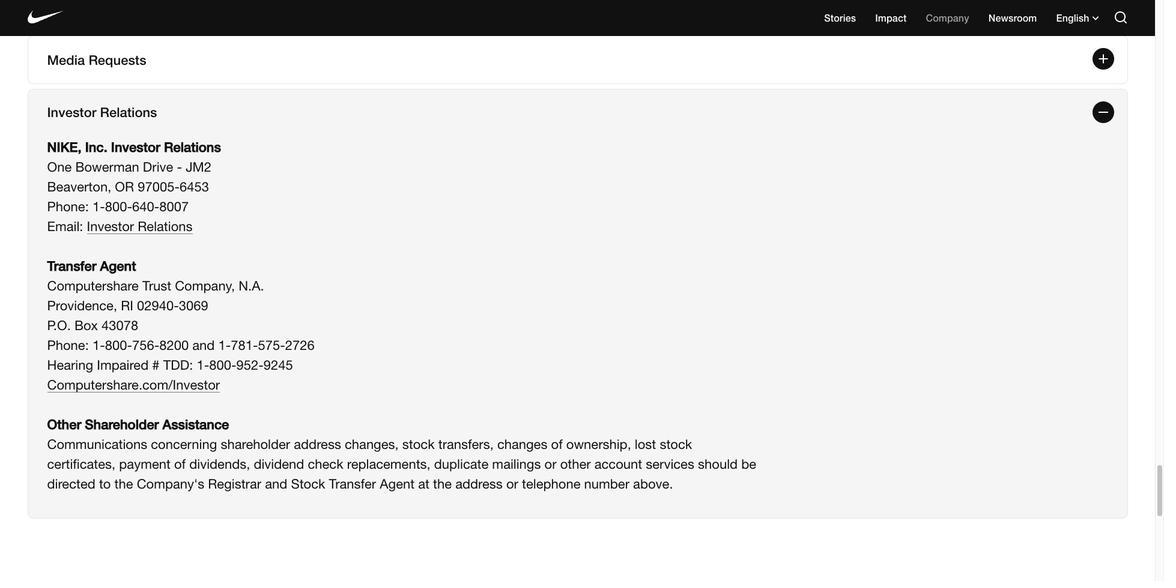 Task type: describe. For each thing, give the bounding box(es) containing it.
9245
[[264, 358, 293, 373]]

beaverton,
[[47, 179, 111, 195]]

company link
[[926, 12, 970, 23]]

inc.
[[85, 140, 107, 155]]

media requests
[[47, 52, 146, 68]]

changes,
[[345, 437, 399, 453]]

replacements,
[[347, 457, 431, 473]]

newsroom link
[[989, 12, 1037, 23]]

800- for 756-
[[105, 338, 132, 354]]

phone: for p.o.
[[47, 338, 89, 354]]

nike,
[[47, 140, 81, 155]]

-
[[177, 160, 182, 175]]

agent inside transfer agent computershare trust company, n.a. providence, ri 02940-3069 p.o. box 43078 phone: 1-800-756-8200 and 1-781-575-2726 hearing impaired # tdd: 1-800-952-9245 computershare.com/investor
[[100, 259, 136, 274]]

0 horizontal spatial or
[[507, 477, 519, 492]]

1- down box
[[92, 338, 105, 354]]

stories
[[825, 12, 856, 23]]

0 horizontal spatial of
[[174, 457, 186, 473]]

2 the from the left
[[433, 477, 452, 492]]

1 the from the left
[[115, 477, 133, 492]]

home image
[[27, 7, 63, 28]]

other
[[560, 457, 591, 473]]

p.o.
[[47, 318, 71, 334]]

be
[[742, 457, 757, 473]]

1- inside 'nike, inc. investor relations one bowerman drive - jm2 beaverton, or 97005-6453 phone: 1-800-640-8007 email: investor relations'
[[92, 199, 105, 215]]

email:
[[47, 219, 83, 235]]

02940-
[[137, 298, 179, 314]]

providence,
[[47, 298, 117, 314]]

english
[[1057, 12, 1090, 23]]

check
[[308, 457, 343, 473]]

shareholder
[[85, 417, 159, 433]]

dividends,
[[189, 457, 250, 473]]

requests
[[89, 52, 146, 68]]

communications
[[47, 437, 147, 453]]

1 vertical spatial address
[[456, 477, 503, 492]]

account
[[595, 457, 642, 473]]

other
[[47, 417, 81, 433]]

at
[[418, 477, 430, 492]]

above.
[[633, 477, 673, 492]]

investor inside dropdown button
[[47, 105, 96, 120]]

ri
[[121, 298, 133, 314]]

0 vertical spatial or
[[545, 457, 557, 473]]

company's
[[137, 477, 204, 492]]

concerning
[[151, 437, 217, 453]]

phone: for or
[[47, 199, 89, 215]]

investor relations button
[[28, 90, 1128, 135]]

computershare.com/investor link
[[47, 378, 220, 393]]

telephone
[[522, 477, 581, 492]]

directed
[[47, 477, 95, 492]]

43078
[[102, 318, 138, 334]]

or
[[115, 179, 134, 195]]

transfer inside the other shareholder assistance communications concerning shareholder address changes, stock transfers, changes of ownership, lost stock certificates, payment of dividends, dividend check replacements, duplicate mailings or other account services should be directed to the company's registrar and stock transfer agent at the address or telephone number above.
[[329, 477, 376, 492]]

relations inside dropdown button
[[100, 105, 157, 120]]

transfer inside transfer agent computershare trust company, n.a. providence, ri 02940-3069 p.o. box 43078 phone: 1-800-756-8200 and 1-781-575-2726 hearing impaired # tdd: 1-800-952-9245 computershare.com/investor
[[47, 259, 96, 274]]

n.a.
[[239, 278, 264, 294]]

number
[[584, 477, 630, 492]]

jm2
[[186, 160, 211, 175]]

computershare.com/investor
[[47, 378, 220, 393]]

and inside transfer agent computershare trust company, n.a. providence, ri 02940-3069 p.o. box 43078 phone: 1-800-756-8200 and 1-781-575-2726 hearing impaired # tdd: 1-800-952-9245 computershare.com/investor
[[192, 338, 215, 354]]

transfers,
[[438, 437, 494, 453]]

company
[[926, 12, 970, 23]]



Task type: locate. For each thing, give the bounding box(es) containing it.
and inside the other shareholder assistance communications concerning shareholder address changes, stock transfers, changes of ownership, lost stock certificates, payment of dividends, dividend check replacements, duplicate mailings or other account services should be directed to the company's registrar and stock transfer agent at the address or telephone number above.
[[265, 477, 287, 492]]

ownership,
[[566, 437, 631, 453]]

1 vertical spatial transfer
[[329, 477, 376, 492]]

1 phone: from the top
[[47, 199, 89, 215]]

address
[[294, 437, 341, 453], [456, 477, 503, 492]]

3069
[[179, 298, 208, 314]]

impact link
[[876, 12, 907, 23]]

and
[[192, 338, 215, 354], [265, 477, 287, 492]]

should
[[698, 457, 738, 473]]

1 horizontal spatial transfer
[[329, 477, 376, 492]]

stock
[[291, 477, 325, 492]]

investor relations link
[[87, 219, 193, 235]]

800- down 43078 at the bottom of the page
[[105, 338, 132, 354]]

1 horizontal spatial or
[[545, 457, 557, 473]]

mailings
[[492, 457, 541, 473]]

address down duplicate
[[456, 477, 503, 492]]

0 horizontal spatial transfer
[[47, 259, 96, 274]]

of
[[551, 437, 563, 453], [174, 457, 186, 473]]

2 vertical spatial 800-
[[209, 358, 236, 373]]

1 vertical spatial relations
[[164, 140, 221, 155]]

stock
[[402, 437, 435, 453], [660, 437, 692, 453]]

relations up inc.
[[100, 105, 157, 120]]

1 horizontal spatial of
[[551, 437, 563, 453]]

0 vertical spatial relations
[[100, 105, 157, 120]]

investor up nike,
[[47, 105, 96, 120]]

781-
[[231, 338, 258, 354]]

one
[[47, 160, 72, 175]]

800- inside 'nike, inc. investor relations one bowerman drive - jm2 beaverton, or 97005-6453 phone: 1-800-640-8007 email: investor relations'
[[105, 199, 132, 215]]

800- for 640-
[[105, 199, 132, 215]]

and right 8200
[[192, 338, 215, 354]]

0 horizontal spatial and
[[192, 338, 215, 354]]

0 vertical spatial agent
[[100, 259, 136, 274]]

1 vertical spatial investor
[[111, 140, 160, 155]]

relations down 8007
[[138, 219, 193, 235]]

97005-
[[138, 179, 180, 195]]

certificates,
[[47, 457, 115, 473]]

0 vertical spatial phone:
[[47, 199, 89, 215]]

open search image
[[1114, 10, 1128, 24]]

trust
[[142, 278, 171, 294]]

1 horizontal spatial the
[[433, 477, 452, 492]]

2 vertical spatial relations
[[138, 219, 193, 235]]

1- right tdd:
[[197, 358, 209, 373]]

#
[[152, 358, 160, 373]]

drive
[[143, 160, 173, 175]]

assistance
[[163, 417, 229, 433]]

stock up the services
[[660, 437, 692, 453]]

dividend
[[254, 457, 304, 473]]

1 vertical spatial or
[[507, 477, 519, 492]]

agent
[[100, 259, 136, 274], [380, 477, 415, 492]]

2726
[[285, 338, 315, 354]]

transfer
[[47, 259, 96, 274], [329, 477, 376, 492]]

transfer down check
[[329, 477, 376, 492]]

phone: up hearing
[[47, 338, 89, 354]]

1 vertical spatial phone:
[[47, 338, 89, 354]]

impaired
[[97, 358, 149, 373]]

0 vertical spatial transfer
[[47, 259, 96, 274]]

address up check
[[294, 437, 341, 453]]

investor up the drive
[[111, 140, 160, 155]]

0 vertical spatial 800-
[[105, 199, 132, 215]]

nike, inc. investor relations one bowerman drive - jm2 beaverton, or 97005-6453 phone: 1-800-640-8007 email: investor relations
[[47, 140, 221, 235]]

1-
[[92, 199, 105, 215], [92, 338, 105, 354], [218, 338, 231, 354], [197, 358, 209, 373]]

1- down the beaverton,
[[92, 199, 105, 215]]

0 horizontal spatial stock
[[402, 437, 435, 453]]

of up other
[[551, 437, 563, 453]]

952-
[[236, 358, 264, 373]]

bowerman
[[75, 160, 139, 175]]

agent inside the other shareholder assistance communications concerning shareholder address changes, stock transfers, changes of ownership, lost stock certificates, payment of dividends, dividend check replacements, duplicate mailings or other account services should be directed to the company's registrar and stock transfer agent at the address or telephone number above.
[[380, 477, 415, 492]]

relations
[[100, 105, 157, 120], [164, 140, 221, 155], [138, 219, 193, 235]]

media
[[47, 52, 85, 68]]

640-
[[132, 199, 159, 215]]

756-
[[132, 338, 159, 354]]

newsroom
[[989, 12, 1037, 23]]

computershare
[[47, 278, 139, 294]]

the right at
[[433, 477, 452, 492]]

1 horizontal spatial and
[[265, 477, 287, 492]]

6453
[[180, 179, 209, 195]]

to
[[99, 477, 111, 492]]

investor
[[47, 105, 96, 120], [111, 140, 160, 155], [87, 219, 134, 235]]

1 vertical spatial of
[[174, 457, 186, 473]]

1 stock from the left
[[402, 437, 435, 453]]

and down dividend
[[265, 477, 287, 492]]

or
[[545, 457, 557, 473], [507, 477, 519, 492]]

1 vertical spatial and
[[265, 477, 287, 492]]

8007
[[159, 199, 189, 215]]

phone: inside 'nike, inc. investor relations one bowerman drive - jm2 beaverton, or 97005-6453 phone: 1-800-640-8007 email: investor relations'
[[47, 199, 89, 215]]

1 vertical spatial 800-
[[105, 338, 132, 354]]

1- left 575-
[[218, 338, 231, 354]]

duplicate
[[434, 457, 489, 473]]

investor down "640-"
[[87, 219, 134, 235]]

1 vertical spatial agent
[[380, 477, 415, 492]]

0 vertical spatial investor
[[47, 105, 96, 120]]

8200
[[159, 338, 189, 354]]

relations up jm2
[[164, 140, 221, 155]]

0 horizontal spatial address
[[294, 437, 341, 453]]

lost
[[635, 437, 656, 453]]

1 horizontal spatial address
[[456, 477, 503, 492]]

payment
[[119, 457, 171, 473]]

services
[[646, 457, 695, 473]]

0 vertical spatial address
[[294, 437, 341, 453]]

2 stock from the left
[[660, 437, 692, 453]]

company,
[[175, 278, 235, 294]]

1 horizontal spatial agent
[[380, 477, 415, 492]]

of down concerning
[[174, 457, 186, 473]]

agent down "replacements,"
[[380, 477, 415, 492]]

transfer agent computershare trust company, n.a. providence, ri 02940-3069 p.o. box 43078 phone: 1-800-756-8200 and 1-781-575-2726 hearing impaired # tdd: 1-800-952-9245 computershare.com/investor
[[47, 259, 315, 393]]

agent up computershare
[[100, 259, 136, 274]]

tdd:
[[163, 358, 193, 373]]

transfer up computershare
[[47, 259, 96, 274]]

phone: inside transfer agent computershare trust company, n.a. providence, ri 02940-3069 p.o. box 43078 phone: 1-800-756-8200 and 1-781-575-2726 hearing impaired # tdd: 1-800-952-9245 computershare.com/investor
[[47, 338, 89, 354]]

investor relations
[[47, 105, 157, 120]]

the right to
[[115, 477, 133, 492]]

english button
[[1057, 12, 1099, 23]]

changes
[[497, 437, 548, 453]]

2 vertical spatial investor
[[87, 219, 134, 235]]

registrar
[[208, 477, 261, 492]]

0 horizontal spatial the
[[115, 477, 133, 492]]

or up telephone
[[545, 457, 557, 473]]

hearing
[[47, 358, 93, 373]]

or down mailings
[[507, 477, 519, 492]]

0 vertical spatial and
[[192, 338, 215, 354]]

other shareholder assistance communications concerning shareholder address changes, stock transfers, changes of ownership, lost stock certificates, payment of dividends, dividend check replacements, duplicate mailings or other account services should be directed to the company's registrar and stock transfer agent at the address or telephone number above.
[[47, 417, 757, 492]]

1 horizontal spatial stock
[[660, 437, 692, 453]]

575-
[[258, 338, 285, 354]]

800- down the "781-" on the left bottom of the page
[[209, 358, 236, 373]]

impact
[[876, 12, 907, 23]]

2 phone: from the top
[[47, 338, 89, 354]]

0 horizontal spatial agent
[[100, 259, 136, 274]]

phone: up email:
[[47, 199, 89, 215]]

0 vertical spatial of
[[551, 437, 563, 453]]

media requests button
[[28, 36, 1128, 84]]

the
[[115, 477, 133, 492], [433, 477, 452, 492]]

stories link
[[825, 12, 856, 23]]

box
[[74, 318, 98, 334]]

shareholder
[[221, 437, 290, 453]]

phone:
[[47, 199, 89, 215], [47, 338, 89, 354]]

800- down or
[[105, 199, 132, 215]]

stock up "replacements,"
[[402, 437, 435, 453]]



Task type: vqa. For each thing, say whether or not it's contained in the screenshot.
1- in the nike, inc. investor relations one bowerman drive - jm2 beaverton, or 97005-6453 phone: 1-800-640-8007 email: investor relations
yes



